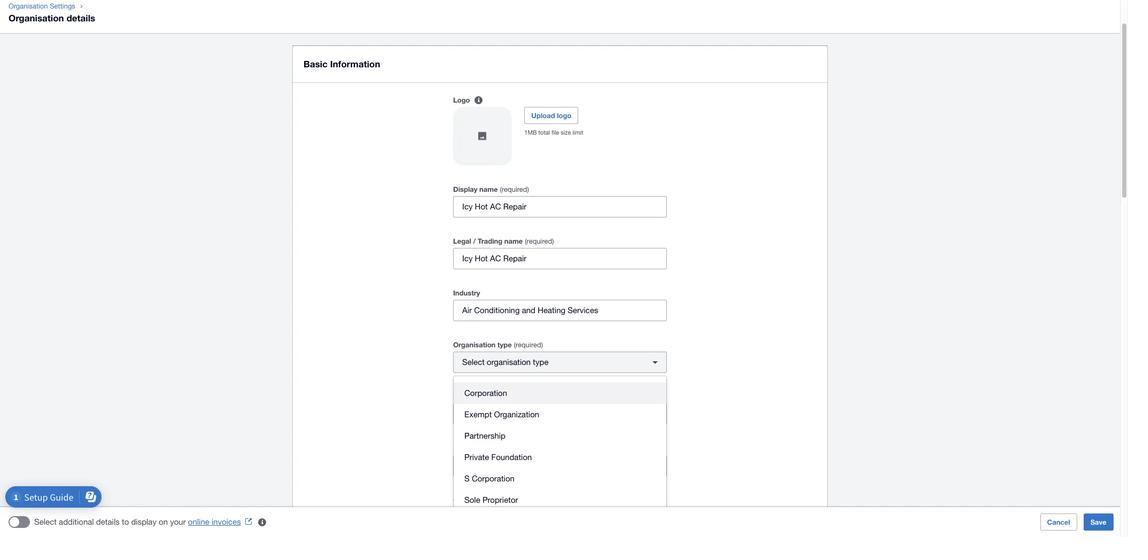 Task type: describe. For each thing, give the bounding box(es) containing it.
corporation button
[[454, 383, 667, 404]]

organisation settings link
[[4, 1, 80, 12]]

save
[[1091, 518, 1107, 527]]

select for select additional details to display on your online invoices
[[34, 518, 57, 527]]

organisation for organisation settings
[[9, 2, 48, 10]]

(required) inside legal / trading name (required)
[[525, 237, 554, 245]]

select additional details to display on your online invoices
[[34, 518, 241, 527]]

upload logo button
[[525, 107, 579, 124]]

additional information image
[[252, 512, 273, 533]]

invoices
[[212, 518, 241, 527]]

total
[[539, 129, 550, 136]]

save button
[[1084, 514, 1114, 531]]

Organisation description text field
[[454, 508, 667, 537]]

organisation settings
[[9, 2, 75, 10]]

limit
[[573, 129, 584, 136]]

display name (required)
[[453, 185, 529, 194]]

information
[[330, 58, 380, 70]]

basic information
[[304, 58, 380, 70]]

organisation description
[[453, 496, 535, 505]]

list box containing corporation
[[454, 376, 667, 518]]

s corporation
[[465, 474, 515, 483]]

select for select organisation type
[[463, 358, 485, 367]]

foundation
[[492, 453, 532, 462]]

0 horizontal spatial details
[[67, 12, 95, 24]]

1 horizontal spatial name
[[505, 237, 523, 245]]

organisation details
[[9, 12, 95, 24]]

display
[[453, 185, 478, 194]]

file
[[552, 129, 560, 136]]

logo
[[557, 111, 572, 120]]

organisation type (required)
[[453, 341, 543, 349]]

(required) for organisation type
[[514, 341, 543, 349]]

organisation for organisation details
[[9, 12, 64, 24]]

partnership button
[[454, 426, 667, 447]]

trading
[[478, 237, 503, 245]]

exempt organization button
[[454, 404, 667, 426]]

organisation's current logo image image
[[453, 107, 512, 166]]

1mb
[[525, 129, 537, 136]]

select organisation type button
[[453, 352, 667, 373]]

corporation inside corporation button
[[465, 389, 508, 398]]

registration
[[486, 393, 526, 401]]

1 vertical spatial details
[[96, 518, 120, 527]]

private foundation
[[465, 453, 532, 462]]

basic
[[304, 58, 328, 70]]

s
[[465, 474, 470, 483]]

legal
[[453, 237, 472, 245]]

Business Registration Number text field
[[454, 404, 667, 425]]

additional
[[59, 518, 94, 527]]

more information about logo requirements image
[[468, 90, 490, 111]]

business registration number
[[453, 393, 555, 401]]

0 horizontal spatial name
[[480, 185, 498, 194]]

on
[[159, 518, 168, 527]]



Task type: vqa. For each thing, say whether or not it's contained in the screenshot.
Delivery
no



Task type: locate. For each thing, give the bounding box(es) containing it.
details left to
[[96, 518, 120, 527]]

organisation
[[9, 2, 48, 10], [9, 12, 64, 24], [453, 341, 496, 349], [453, 496, 496, 505]]

type up select organisation type
[[498, 341, 512, 349]]

0 horizontal spatial select
[[34, 518, 57, 527]]

organisation up organisation details at the top left
[[9, 2, 48, 10]]

employer
[[453, 444, 485, 453]]

identification
[[487, 444, 530, 453]]

(required) for display name
[[500, 186, 529, 194]]

0 vertical spatial (required)
[[500, 186, 529, 194]]

/
[[474, 237, 476, 245]]

name right display
[[480, 185, 498, 194]]

organisation
[[487, 358, 531, 367]]

select organisation type
[[463, 358, 549, 367]]

0 vertical spatial name
[[480, 185, 498, 194]]

online
[[188, 518, 210, 527]]

name right trading
[[505, 237, 523, 245]]

0 vertical spatial corporation
[[465, 389, 508, 398]]

details
[[67, 12, 95, 24], [96, 518, 120, 527]]

s corporation button
[[454, 468, 667, 490]]

employer identification number (ein)
[[453, 444, 577, 453]]

organisation down s
[[453, 496, 496, 505]]

1 vertical spatial corporation
[[472, 474, 515, 483]]

type
[[498, 341, 512, 349], [533, 358, 549, 367]]

Name as it appears in Xero text field
[[454, 197, 667, 217]]

exempt
[[465, 410, 492, 419]]

(ein)
[[561, 444, 577, 453]]

cancel
[[1048, 518, 1071, 527]]

description
[[498, 496, 535, 505]]

online invoices link
[[188, 518, 256, 527]]

1 vertical spatial name
[[505, 237, 523, 245]]

1 vertical spatial number
[[532, 444, 559, 453]]

select inside popup button
[[463, 358, 485, 367]]

to
[[122, 518, 129, 527]]

your
[[170, 518, 186, 527]]

select down organisation type (required)
[[463, 358, 485, 367]]

corporation inside s corporation button
[[472, 474, 515, 483]]

number for identification
[[532, 444, 559, 453]]

group
[[454, 376, 667, 518]]

organisation up select organisation type
[[453, 341, 496, 349]]

organisation for organisation description
[[453, 496, 496, 505]]

partnership
[[465, 432, 506, 441]]

Official name to appear on documents text field
[[454, 249, 667, 269]]

display
[[131, 518, 157, 527]]

select
[[463, 358, 485, 367], [34, 518, 57, 527]]

private foundation button
[[454, 447, 667, 468]]

size
[[561, 129, 571, 136]]

organisation for organisation type (required)
[[453, 341, 496, 349]]

0 horizontal spatial type
[[498, 341, 512, 349]]

number
[[528, 393, 555, 401], [532, 444, 559, 453]]

1 vertical spatial select
[[34, 518, 57, 527]]

select left the additional
[[34, 518, 57, 527]]

0 vertical spatial number
[[528, 393, 555, 401]]

list box
[[454, 376, 667, 518]]

type right organisation
[[533, 358, 549, 367]]

(required) inside organisation type (required)
[[514, 341, 543, 349]]

cancel button
[[1041, 514, 1078, 531]]

(required)
[[500, 186, 529, 194], [525, 237, 554, 245], [514, 341, 543, 349]]

corporation up sole proprietor at the left bottom of the page
[[472, 474, 515, 483]]

Industry field
[[454, 301, 667, 321]]

details down settings
[[67, 12, 95, 24]]

0 vertical spatial select
[[463, 358, 485, 367]]

name
[[480, 185, 498, 194], [505, 237, 523, 245]]

proprietor
[[483, 496, 519, 505]]

1 horizontal spatial type
[[533, 358, 549, 367]]

1 vertical spatial (required)
[[525, 237, 554, 245]]

number for registration
[[528, 393, 555, 401]]

exempt organization
[[465, 410, 540, 419]]

(required) inside 'display name (required)'
[[500, 186, 529, 194]]

logo
[[453, 96, 470, 104]]

number left (ein)
[[532, 444, 559, 453]]

upload logo
[[532, 111, 572, 120]]

0 vertical spatial type
[[498, 341, 512, 349]]

1mb total file size limit
[[525, 129, 584, 136]]

(required) up name as it appears in xero text box on the top of the page
[[500, 186, 529, 194]]

sole proprietor button
[[454, 490, 667, 511]]

sole
[[465, 496, 481, 505]]

corporation up exempt at the left bottom
[[465, 389, 508, 398]]

1 horizontal spatial select
[[463, 358, 485, 367]]

business
[[453, 393, 484, 401]]

upload
[[532, 111, 555, 120]]

type inside popup button
[[533, 358, 549, 367]]

Employer Identification Number (EIN) text field
[[454, 456, 667, 476]]

1 vertical spatial type
[[533, 358, 549, 367]]

settings
[[50, 2, 75, 10]]

sole proprietor
[[465, 496, 519, 505]]

number up business registration number text box
[[528, 393, 555, 401]]

group containing corporation
[[454, 376, 667, 518]]

legal / trading name (required)
[[453, 237, 554, 245]]

organization
[[494, 410, 540, 419]]

private
[[465, 453, 490, 462]]

0 vertical spatial details
[[67, 12, 95, 24]]

(required) up official name to appear on documents text box
[[525, 237, 554, 245]]

industry
[[453, 289, 481, 297]]

organisation down organisation settings link
[[9, 12, 64, 24]]

2 vertical spatial (required)
[[514, 341, 543, 349]]

1 horizontal spatial details
[[96, 518, 120, 527]]

(required) up organisation
[[514, 341, 543, 349]]

corporation
[[465, 389, 508, 398], [472, 474, 515, 483]]



